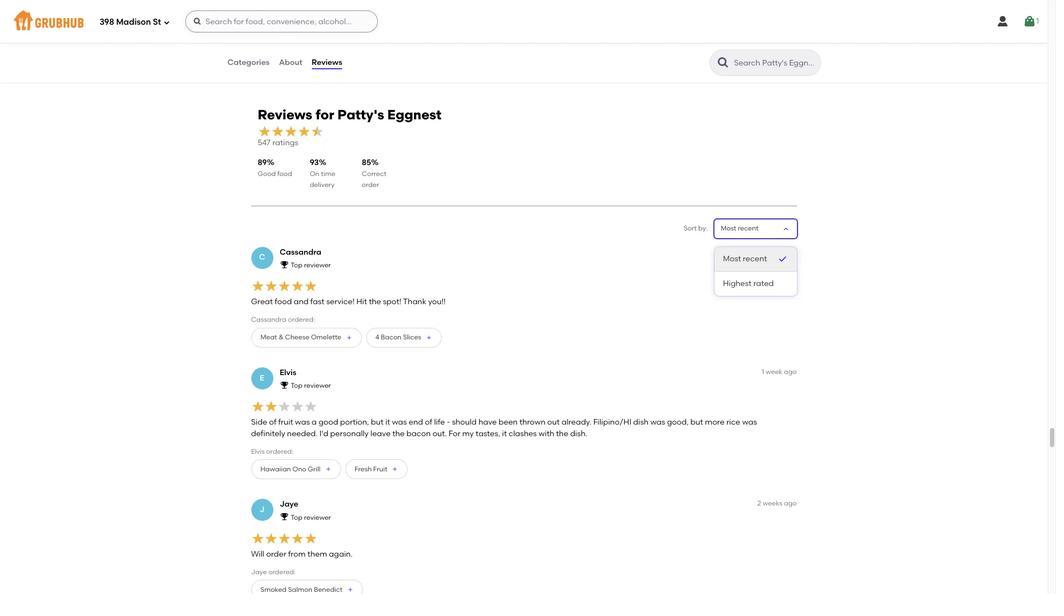 Task type: locate. For each thing, give the bounding box(es) containing it.
order up "jaye ordered:" at bottom
[[266, 550, 287, 559]]

delivery inside the '20–35 min $2.99 delivery'
[[654, 48, 679, 55]]

but left more
[[691, 418, 704, 427]]

1 horizontal spatial order
[[362, 181, 379, 189]]

top right e
[[291, 382, 303, 390]]

delivery right $1.49
[[259, 48, 284, 55]]

93 on time delivery
[[310, 158, 336, 189]]

was left end
[[392, 418, 407, 427]]

2 vertical spatial top
[[291, 514, 303, 522]]

ago right weeks
[[784, 500, 797, 508]]

plus icon image inside hawaiian ono grill button
[[325, 466, 332, 473]]

most right by:
[[721, 225, 737, 232]]

reviews right about
[[312, 58, 342, 67]]

reviewer up "fast"
[[304, 261, 331, 269]]

299 ratings
[[764, 49, 805, 58]]

search icon image
[[717, 56, 730, 69]]

3 ago from the top
[[784, 500, 797, 508]]

ordered: for and
[[288, 316, 315, 324]]

1 vertical spatial jaye
[[251, 569, 267, 576]]

0 vertical spatial 4
[[762, 247, 766, 255]]

thrown
[[520, 418, 546, 427]]

them
[[308, 550, 327, 559]]

hit
[[357, 297, 367, 307]]

order down correct
[[362, 181, 379, 189]]

0 vertical spatial 1
[[1037, 16, 1040, 26]]

meat & cheese omelette
[[261, 334, 342, 341]]

1 min from the left
[[264, 38, 276, 46]]

3 trophy icon image from the top
[[280, 513, 289, 521]]

cassandra for cassandra ordered:
[[251, 316, 287, 324]]

plus icon image inside fresh fruit button
[[392, 466, 399, 473]]

plus icon image right the benedict on the bottom
[[347, 587, 354, 593]]

reviews inside button
[[312, 58, 342, 67]]

the right leave
[[393, 429, 405, 438]]

plus icon image inside 'meat & cheese omelette' button
[[346, 334, 353, 341]]

0 vertical spatial top
[[291, 261, 303, 269]]

0 vertical spatial trophy icon image
[[280, 260, 289, 269]]

top
[[291, 261, 303, 269], [291, 382, 303, 390], [291, 514, 303, 522]]

top right j
[[291, 514, 303, 522]]

bacon
[[381, 334, 402, 341]]

categories button
[[227, 43, 270, 83]]

1 vertical spatial ordered:
[[266, 448, 294, 456]]

top for jaye
[[291, 514, 303, 522]]

svg image right st
[[193, 17, 202, 26]]

3 min from the left
[[657, 38, 669, 46]]

elvis down definitely
[[251, 448, 265, 456]]

plus icon image right slices
[[426, 334, 432, 341]]

2 vertical spatial ago
[[784, 500, 797, 508]]

plus icon image for hawaiian ono grill
[[325, 466, 332, 473]]

4
[[762, 247, 766, 255], [376, 334, 379, 341]]

recent inside sort by: field
[[738, 225, 759, 232]]

order inside the 85 correct order
[[362, 181, 379, 189]]

1 ago from the top
[[784, 247, 797, 255]]

0 horizontal spatial of
[[269, 418, 277, 427]]

plus icon image inside smoked salmon benedict button
[[347, 587, 354, 593]]

1 horizontal spatial min
[[461, 38, 473, 46]]

0 vertical spatial most
[[721, 225, 737, 232]]

delivery inside 35–50 min $5.49 delivery
[[458, 48, 482, 55]]

2 of from the left
[[425, 418, 433, 427]]

3 was from the left
[[651, 418, 666, 427]]

clashes
[[509, 429, 537, 438]]

ordered: up hawaiian
[[266, 448, 294, 456]]

2 weeks ago
[[758, 500, 797, 508]]

top right the c
[[291, 261, 303, 269]]

Search for food, convenience, alcohol... search field
[[185, 10, 378, 32]]

2 top reviewer from the top
[[291, 382, 331, 390]]

jaye for jaye
[[280, 500, 298, 509]]

ratings right 619
[[386, 49, 412, 58]]

jaye right j
[[280, 500, 298, 509]]

1 vertical spatial reviews
[[258, 107, 312, 123]]

plus icon image for fresh fruit
[[392, 466, 399, 473]]

most recent up highest rated
[[723, 254, 768, 263]]

min inside the '20–35 min $2.99 delivery'
[[657, 38, 669, 46]]

2 top from the top
[[291, 382, 303, 390]]

0 vertical spatial reviewer
[[304, 261, 331, 269]]

most recent up most recent option
[[721, 225, 759, 232]]

0 vertical spatial most recent
[[721, 225, 759, 232]]

the down out
[[556, 429, 569, 438]]

plus icon image
[[346, 334, 353, 341], [426, 334, 432, 341], [325, 466, 332, 473], [392, 466, 399, 473], [347, 587, 354, 593]]

c
[[259, 253, 265, 262]]

food right 'good'
[[277, 170, 292, 178]]

1 vertical spatial food
[[275, 297, 292, 307]]

ordered: up meat & cheese omelette
[[288, 316, 315, 324]]

highest
[[723, 279, 752, 288]]

dish.
[[571, 429, 588, 438]]

ratings right 299
[[779, 49, 805, 58]]

1 top from the top
[[291, 261, 303, 269]]

1 vertical spatial cassandra
[[251, 316, 287, 324]]

0 vertical spatial top reviewer
[[291, 261, 331, 269]]

2 horizontal spatial min
[[657, 38, 669, 46]]

1 vertical spatial recent
[[743, 254, 768, 263]]

1 vertical spatial most
[[723, 254, 741, 263]]

&
[[279, 334, 284, 341]]

3 reviewer from the top
[[304, 514, 331, 522]]

85
[[362, 158, 371, 167]]

1 horizontal spatial of
[[425, 418, 433, 427]]

ratings for 619 ratings
[[386, 49, 412, 58]]

elvis right e
[[280, 368, 297, 377]]

20–35 min $2.99 delivery
[[636, 38, 679, 55]]

1 inside button
[[1037, 16, 1040, 26]]

svg image inside 1 button
[[1024, 15, 1037, 28]]

1 horizontal spatial elvis
[[280, 368, 297, 377]]

the right hit
[[369, 297, 381, 307]]

delivery for 20–35
[[654, 48, 679, 55]]

0 horizontal spatial it
[[386, 418, 390, 427]]

4 inside 4 bacon slices 'button'
[[376, 334, 379, 341]]

1 trophy icon image from the top
[[280, 260, 289, 269]]

0 vertical spatial ago
[[784, 247, 797, 255]]

0 horizontal spatial 4
[[376, 334, 379, 341]]

min down the american on the top
[[264, 38, 276, 46]]

ihop
[[243, 9, 266, 20]]

have
[[479, 418, 497, 427]]

25–40 min $1.49 delivery
[[243, 38, 284, 55]]

cassandra for cassandra
[[280, 247, 322, 257]]

min right 35–50
[[461, 38, 473, 46]]

reviewer up a
[[304, 382, 331, 390]]

0 vertical spatial cassandra
[[280, 247, 322, 257]]

1 vertical spatial reviewer
[[304, 382, 331, 390]]

top reviewer
[[291, 261, 331, 269], [291, 382, 331, 390], [291, 514, 331, 522]]

Search Patty's Eggnest search field
[[733, 58, 818, 68]]

personally
[[330, 429, 369, 438]]

0 horizontal spatial jaye
[[251, 569, 267, 576]]

most recent
[[721, 225, 759, 232], [723, 254, 768, 263]]

reviewer for cassandra
[[304, 261, 331, 269]]

ratings right 3463
[[583, 49, 609, 58]]

fruit
[[373, 465, 388, 473]]

$2.99
[[636, 48, 652, 55]]

fast
[[311, 297, 325, 307]]

0 horizontal spatial min
[[264, 38, 276, 46]]

but up leave
[[371, 418, 384, 427]]

top reviewer up a
[[291, 382, 331, 390]]

madison
[[116, 17, 151, 27]]

smoked salmon benedict button
[[251, 580, 363, 594]]

highest rated
[[723, 279, 774, 288]]

order
[[362, 181, 379, 189], [266, 550, 287, 559]]

3 top from the top
[[291, 514, 303, 522]]

was right dish
[[651, 418, 666, 427]]

1 vertical spatial most recent
[[723, 254, 768, 263]]

619 ratings
[[373, 49, 412, 58]]

a
[[312, 418, 317, 427]]

delivery right $5.49
[[458, 48, 482, 55]]

1 horizontal spatial svg image
[[997, 15, 1010, 28]]

hawaiian ono grill
[[261, 465, 321, 473]]

weeks
[[763, 500, 783, 508]]

min inside 25–40 min $1.49 delivery
[[264, 38, 276, 46]]

was
[[295, 418, 310, 427], [392, 418, 407, 427], [651, 418, 666, 427], [743, 418, 757, 427]]

1 horizontal spatial 1
[[1037, 16, 1040, 26]]

trophy icon image right the c
[[280, 260, 289, 269]]

2 ago from the top
[[784, 368, 797, 376]]

main navigation navigation
[[0, 0, 1048, 43]]

top reviewer for cassandra
[[291, 261, 331, 269]]

most recent option
[[715, 247, 797, 272]]

4 left bacon
[[376, 334, 379, 341]]

2 vertical spatial trophy icon image
[[280, 513, 289, 521]]

sort by:
[[684, 225, 708, 232]]

0 horizontal spatial order
[[266, 550, 287, 559]]

Sort by: field
[[721, 224, 759, 234]]

delivery inside 25–40 min $1.49 delivery
[[259, 48, 284, 55]]

1 horizontal spatial 4
[[762, 247, 766, 255]]

reviews for patty's eggnest
[[258, 107, 442, 123]]

most up highest
[[723, 254, 741, 263]]

1 horizontal spatial the
[[393, 429, 405, 438]]

1 vertical spatial trophy icon image
[[280, 381, 289, 390]]

35–50 min $5.49 delivery
[[440, 38, 482, 55]]

recent up most recent option
[[738, 225, 759, 232]]

dish
[[634, 418, 649, 427]]

slices
[[403, 334, 421, 341]]

1 top reviewer from the top
[[291, 261, 331, 269]]

delivery for 93
[[310, 181, 335, 189]]

top reviewer up "fast"
[[291, 261, 331, 269]]

2
[[758, 500, 762, 508]]

it down been
[[502, 429, 507, 438]]

reviewer for jaye
[[304, 514, 331, 522]]

ago right days
[[784, 247, 797, 255]]

0 vertical spatial elvis
[[280, 368, 297, 377]]

4 left days
[[762, 247, 766, 255]]

1 vertical spatial 1
[[762, 368, 765, 376]]

of up definitely
[[269, 418, 277, 427]]

was right rice
[[743, 418, 757, 427]]

1 horizontal spatial svg image
[[1024, 15, 1037, 28]]

1 for 1
[[1037, 16, 1040, 26]]

of left life
[[425, 418, 433, 427]]

0 vertical spatial food
[[277, 170, 292, 178]]

but
[[371, 418, 384, 427], [691, 418, 704, 427]]

jaye
[[280, 500, 298, 509], [251, 569, 267, 576]]

top reviewer up them
[[291, 514, 331, 522]]

plus icon image for meat & cheese omelette
[[346, 334, 353, 341]]

1 vertical spatial order
[[266, 550, 287, 559]]

min for 3463 ratings
[[461, 38, 473, 46]]

svg image
[[997, 15, 1010, 28], [193, 17, 202, 26]]

min for 619 ratings
[[264, 38, 276, 46]]

delivery right $2.99 at the right top
[[654, 48, 679, 55]]

plus icon image right omelette
[[346, 334, 353, 341]]

recent left days
[[743, 254, 768, 263]]

0 vertical spatial recent
[[738, 225, 759, 232]]

1 vertical spatial top
[[291, 382, 303, 390]]

delivery
[[259, 48, 284, 55], [458, 48, 482, 55], [654, 48, 679, 55], [310, 181, 335, 189]]

2 vertical spatial top reviewer
[[291, 514, 331, 522]]

ratings
[[386, 49, 412, 58], [583, 49, 609, 58], [779, 49, 805, 58], [273, 138, 299, 147]]

2 min from the left
[[461, 38, 473, 46]]

trophy icon image right e
[[280, 381, 289, 390]]

1 vertical spatial 4
[[376, 334, 379, 341]]

ago right the week
[[784, 368, 797, 376]]

jaye for jaye ordered:
[[251, 569, 267, 576]]

it
[[386, 418, 390, 427], [502, 429, 507, 438]]

min right 20–35
[[657, 38, 669, 46]]

ratings right 547
[[273, 138, 299, 147]]

0 vertical spatial reviews
[[312, 58, 342, 67]]

plus icon image for smoked salmon benedict
[[347, 587, 354, 593]]

2 trophy icon image from the top
[[280, 381, 289, 390]]

reviews for reviews
[[312, 58, 342, 67]]

0 vertical spatial jaye
[[280, 500, 298, 509]]

e
[[260, 373, 265, 383]]

ordered: up smoked
[[269, 569, 296, 576]]

thank
[[403, 297, 427, 307]]

delivery inside the 93 on time delivery
[[310, 181, 335, 189]]

jaye ordered:
[[251, 569, 296, 576]]

4 bacon slices button
[[366, 328, 442, 348]]

reviews up 547 ratings
[[258, 107, 312, 123]]

already.
[[562, 418, 592, 427]]

1 vertical spatial elvis
[[251, 448, 265, 456]]

ratings for 299 ratings
[[779, 49, 805, 58]]

side
[[251, 418, 267, 427]]

sort
[[684, 225, 697, 232]]

1 vertical spatial ago
[[784, 368, 797, 376]]

will
[[251, 550, 265, 559]]

1 reviewer from the top
[[304, 261, 331, 269]]

food
[[277, 170, 292, 178], [275, 297, 292, 307]]

cassandra up meat
[[251, 316, 287, 324]]

jaye down will on the left of page
[[251, 569, 267, 576]]

elvis
[[280, 368, 297, 377], [251, 448, 265, 456]]

2 vertical spatial ordered:
[[269, 569, 296, 576]]

recent inside option
[[743, 254, 768, 263]]

trophy icon image
[[280, 260, 289, 269], [280, 381, 289, 390], [280, 513, 289, 521]]

meat
[[261, 334, 277, 341]]

trophy icon image right j
[[280, 513, 289, 521]]

most inside most recent option
[[723, 254, 741, 263]]

it up leave
[[386, 418, 390, 427]]

svg image
[[1024, 15, 1037, 28], [163, 19, 170, 26]]

0 horizontal spatial elvis
[[251, 448, 265, 456]]

1 horizontal spatial but
[[691, 418, 704, 427]]

3 top reviewer from the top
[[291, 514, 331, 522]]

delivery for 35–50
[[458, 48, 482, 55]]

89
[[258, 158, 267, 167]]

svg image left 1 button
[[997, 15, 1010, 28]]

cassandra
[[280, 247, 322, 257], [251, 316, 287, 324]]

1 horizontal spatial jaye
[[280, 500, 298, 509]]

fresh fruit button
[[345, 460, 408, 479]]

2 reviewer from the top
[[304, 382, 331, 390]]

0 horizontal spatial 1
[[762, 368, 765, 376]]

most
[[721, 225, 737, 232], [723, 254, 741, 263]]

more
[[705, 418, 725, 427]]

plus icon image inside 4 bacon slices 'button'
[[426, 334, 432, 341]]

about
[[279, 58, 302, 67]]

and
[[294, 297, 309, 307]]

0 horizontal spatial but
[[371, 418, 384, 427]]

0 vertical spatial ordered:
[[288, 316, 315, 324]]

1 vertical spatial top reviewer
[[291, 382, 331, 390]]

eggnest
[[388, 107, 442, 123]]

was up needed.
[[295, 418, 310, 427]]

cassandra right the c
[[280, 247, 322, 257]]

2 vertical spatial reviewer
[[304, 514, 331, 522]]

plus icon image right grill
[[325, 466, 332, 473]]

0 vertical spatial order
[[362, 181, 379, 189]]

life
[[434, 418, 445, 427]]

93
[[310, 158, 319, 167]]

min inside 35–50 min $5.49 delivery
[[461, 38, 473, 46]]

top for elvis
[[291, 382, 303, 390]]

plus icon image right fruit
[[392, 466, 399, 473]]

2 horizontal spatial the
[[556, 429, 569, 438]]

1 vertical spatial it
[[502, 429, 507, 438]]

food left and on the bottom left of the page
[[275, 297, 292, 307]]

reviewer up them
[[304, 514, 331, 522]]

delivery down time
[[310, 181, 335, 189]]

ordered:
[[288, 316, 315, 324], [266, 448, 294, 456], [269, 569, 296, 576]]



Task type: vqa. For each thing, say whether or not it's contained in the screenshot.
398
yes



Task type: describe. For each thing, give the bounding box(es) containing it.
spot!
[[383, 297, 402, 307]]

4 days ago
[[762, 247, 797, 255]]

benedict
[[314, 586, 343, 594]]

trophy icon image for elvis
[[280, 381, 289, 390]]

bacon
[[407, 429, 431, 438]]

with
[[539, 429, 555, 438]]

547
[[258, 138, 271, 147]]

rice
[[727, 418, 741, 427]]

for
[[316, 107, 334, 123]]

subscription pass image
[[243, 24, 254, 33]]

4 for 4 bacon slices
[[376, 334, 379, 341]]

ordered: for fruit
[[266, 448, 294, 456]]

4 bacon slices
[[376, 334, 421, 341]]

fruit
[[278, 418, 293, 427]]

35–50
[[440, 38, 459, 46]]

ago for you!!
[[784, 247, 797, 255]]

hawaiian ono grill button
[[251, 460, 341, 479]]

reviews button
[[311, 43, 343, 83]]

1 week ago
[[762, 368, 797, 376]]

elvis for elvis
[[280, 368, 297, 377]]

0 horizontal spatial svg image
[[193, 17, 202, 26]]

cassandra ordered:
[[251, 316, 315, 324]]

$5.49
[[440, 48, 456, 55]]

you!!
[[428, 297, 446, 307]]

smoked
[[261, 586, 287, 594]]

time
[[321, 170, 336, 178]]

4 was from the left
[[743, 418, 757, 427]]

reviewer for elvis
[[304, 382, 331, 390]]

needed.
[[287, 429, 318, 438]]

been
[[499, 418, 518, 427]]

about button
[[279, 43, 303, 83]]

correct
[[362, 170, 387, 178]]

4 for 4 days ago
[[762, 247, 766, 255]]

should
[[452, 418, 477, 427]]

american
[[259, 24, 290, 32]]

great
[[251, 297, 273, 307]]

ihop link
[[243, 9, 412, 21]]

3463
[[563, 49, 581, 58]]

smoked salmon benedict
[[261, 586, 343, 594]]

caret down icon image
[[782, 224, 791, 233]]

top reviewer for elvis
[[291, 382, 331, 390]]

trophy icon image for cassandra
[[280, 260, 289, 269]]

out.
[[433, 429, 447, 438]]

most inside sort by: field
[[721, 225, 737, 232]]

0 horizontal spatial the
[[369, 297, 381, 307]]

619
[[373, 49, 384, 58]]

elvis for elvis  ordered:
[[251, 448, 265, 456]]

by:
[[699, 225, 708, 232]]

most recent inside option
[[723, 254, 768, 263]]

days
[[768, 247, 783, 255]]

min for 299 ratings
[[657, 38, 669, 46]]

2 but from the left
[[691, 418, 704, 427]]

on
[[310, 170, 320, 178]]

meat & cheese omelette button
[[251, 328, 362, 348]]

trophy icon image for jaye
[[280, 513, 289, 521]]

out
[[548, 418, 560, 427]]

cheese
[[285, 334, 310, 341]]

398
[[100, 17, 114, 27]]

grill
[[308, 465, 321, 473]]

again.
[[329, 550, 353, 559]]

398 madison st
[[100, 17, 161, 27]]

elvis  ordered:
[[251, 448, 294, 456]]

ordered: for from
[[269, 569, 296, 576]]

1 for 1 week ago
[[762, 368, 765, 376]]

top reviewer for jaye
[[291, 514, 331, 522]]

from
[[288, 550, 306, 559]]

leave
[[371, 429, 391, 438]]

plus icon image for 4 bacon slices
[[426, 334, 432, 341]]

side of fruit was a good portion, but it was end of life - should have been thrown out already.  filipino/hi dish was good, but more rice was definitely needed.  i'd personally leave the bacon out.  for my tastes, it clashes with the dish.
[[251, 418, 757, 438]]

0 vertical spatial it
[[386, 418, 390, 427]]

ratings for 3463 ratings
[[583, 49, 609, 58]]

end
[[409, 418, 423, 427]]

25–40
[[243, 38, 262, 46]]

good,
[[667, 418, 689, 427]]

0 horizontal spatial svg image
[[163, 19, 170, 26]]

ono
[[293, 465, 306, 473]]

1 but from the left
[[371, 418, 384, 427]]

$1.49
[[243, 48, 258, 55]]

ago for was
[[784, 368, 797, 376]]

good
[[319, 418, 338, 427]]

i'd
[[320, 429, 329, 438]]

299
[[764, 49, 778, 58]]

great food and fast service! hit the spot! thank you!!
[[251, 297, 446, 307]]

1 of from the left
[[269, 418, 277, 427]]

1 horizontal spatial it
[[502, 429, 507, 438]]

rated
[[754, 279, 774, 288]]

week
[[766, 368, 783, 376]]

top for cassandra
[[291, 261, 303, 269]]

check icon image
[[777, 254, 788, 265]]

reviews for reviews for patty's eggnest
[[258, 107, 312, 123]]

st
[[153, 17, 161, 27]]

definitely
[[251, 429, 285, 438]]

ratings for 547 ratings
[[273, 138, 299, 147]]

portion,
[[340, 418, 369, 427]]

1 was from the left
[[295, 418, 310, 427]]

service!
[[326, 297, 355, 307]]

85 correct order
[[362, 158, 387, 189]]

fresh fruit
[[355, 465, 388, 473]]

547 ratings
[[258, 138, 299, 147]]

2 was from the left
[[392, 418, 407, 427]]

tastes,
[[476, 429, 501, 438]]

-
[[447, 418, 450, 427]]

for
[[449, 429, 461, 438]]

delivery for 25–40
[[259, 48, 284, 55]]

food inside 89 good food
[[277, 170, 292, 178]]



